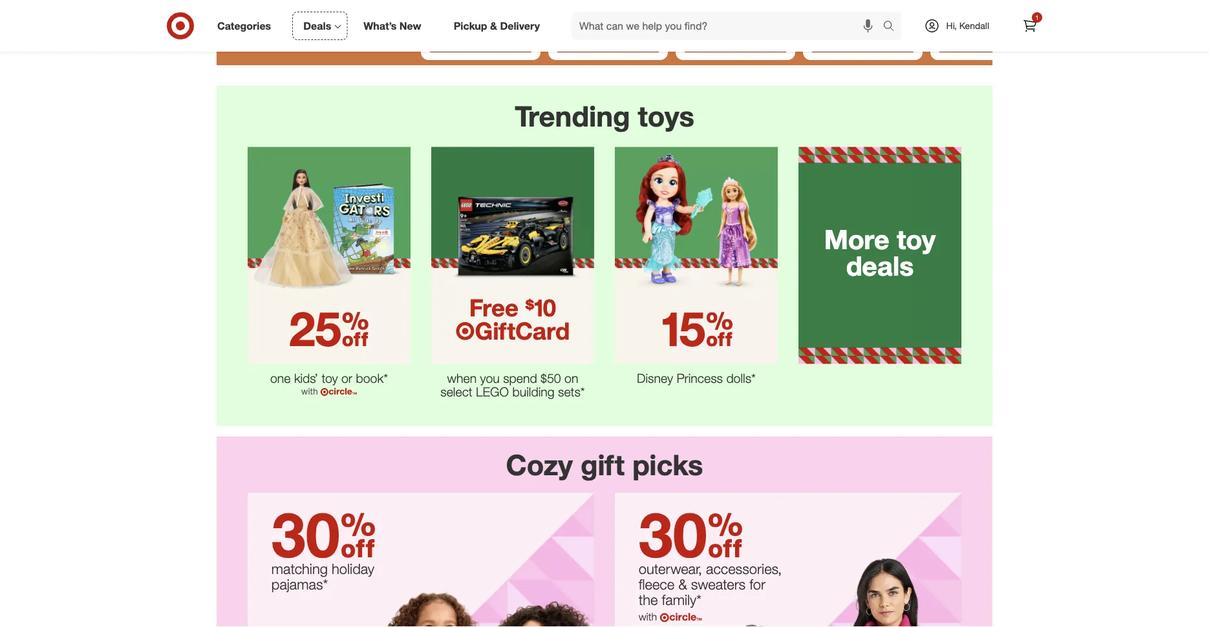 Task type: vqa. For each thing, say whether or not it's contained in the screenshot.
rightmost 'circle'
yes



Task type: describe. For each thing, give the bounding box(es) containing it.
- inside stove top stuffing mix for turkey - 6oz
[[600, 3, 604, 14]]

what's
[[364, 19, 397, 32]]

cozy gift picks
[[506, 448, 703, 483]]

stove
[[559, 0, 581, 3]]

30 for outerwear, accessories,
[[639, 498, 707, 573]]

- inside del monte golden sweet whole kernel corn - 15.25oz
[[454, 14, 457, 25]]

princess
[[677, 371, 723, 386]]

del
[[431, 0, 445, 3]]

hi,
[[946, 20, 957, 31]]

monte
[[447, 0, 473, 3]]

pajamas*
[[271, 576, 328, 593]]

martinelli's gold medal sparkling cider -25.4 fl oz glass bottles
[[813, 0, 907, 25]]

bottles
[[851, 14, 879, 25]]

swanson gluten free chicken broth - 32oz
[[686, 0, 773, 14]]

dolls*
[[726, 371, 756, 386]]

top
[[584, 0, 599, 3]]

style
[[993, 0, 1013, 3]]

6oz
[[607, 3, 621, 14]]

stove top stuffing mix for turkey - 6oz link
[[554, 0, 663, 29]]

add to cart for 25.4
[[842, 37, 884, 47]]

book*
[[356, 371, 388, 386]]

home
[[966, 0, 991, 3]]

sweaters
[[691, 576, 746, 593]]

on
[[565, 371, 578, 386]]

deals
[[846, 250, 914, 282]]

matching holiday pajamas*
[[271, 561, 374, 593]]

kids'
[[294, 371, 318, 386]]

add for broth
[[715, 37, 729, 47]]

pickup & delivery link
[[443, 12, 556, 40]]

cider
[[854, 3, 876, 14]]

tm inside the outerwear, accessories, fleece & sweaters for the family* with ◎ circle tm
[[697, 618, 702, 622]]

stove top stuffing mix for turkey - 6oz
[[559, 0, 649, 14]]

sweet
[[431, 3, 457, 14]]

What can we help you find? suggestions appear below search field
[[572, 12, 886, 40]]

whole
[[459, 3, 485, 14]]

glass
[[825, 14, 848, 25]]

toy inside more toy deals
[[897, 223, 936, 256]]

0 horizontal spatial &
[[490, 19, 497, 32]]

del monte golden sweet whole kernel corn - 15.25oz
[[431, 0, 513, 25]]

accessories,
[[706, 561, 782, 578]]

building
[[512, 384, 555, 400]]

for inside stove top stuffing mix for turkey - 6oz
[[559, 3, 569, 14]]

& inside the outerwear, accessories, fleece & sweaters for the family* with ◎ circle tm
[[678, 576, 687, 593]]

deals link
[[292, 12, 347, 40]]

fl
[[902, 3, 907, 14]]

15
[[660, 300, 706, 358]]

mix
[[634, 0, 649, 3]]

1 link
[[1016, 12, 1044, 40]]

golden
[[475, 0, 505, 3]]

deals
[[303, 19, 331, 32]]

sets*
[[558, 384, 585, 400]]

when you spend $50 on select lego building sets*
[[441, 371, 585, 400]]

30  for fleece & sweaters for
[[639, 498, 743, 573]]

trending toys
[[515, 99, 694, 133]]

pickup
[[454, 19, 487, 32]]

add to cart button for 32oz
[[683, 32, 788, 52]]

swanson
[[686, 0, 723, 3]]

corn
[[431, 14, 451, 25]]

more toy deals
[[824, 223, 936, 282]]

$10
[[525, 293, 556, 322]]

to for -
[[604, 37, 612, 47]]

circle inside one kids' toy or book* with ◎ circle tm
[[329, 386, 352, 397]]

free inside swanson gluten free chicken broth - 32oz
[[755, 0, 773, 3]]

lego
[[476, 384, 509, 400]]

outerwear,
[[639, 561, 702, 578]]

turkey inside heinz home style roasted turkey gravy - 12oz
[[977, 3, 1003, 14]]

free $10 ¬ giftcard
[[456, 293, 570, 346]]

heinz home style roasted turkey gravy - 12oz link
[[936, 0, 1045, 29]]

30 for matching holiday
[[271, 498, 340, 573]]

spend
[[503, 371, 537, 386]]

holiday
[[332, 561, 374, 578]]

1
[[1035, 13, 1039, 21]]

what's new
[[364, 19, 421, 32]]

select
[[441, 384, 472, 400]]

picks
[[632, 448, 703, 483]]

giftcard
[[475, 317, 570, 346]]

family*
[[662, 592, 702, 609]]

or
[[341, 371, 352, 386]]

kernel
[[487, 3, 513, 14]]

sparkling
[[813, 3, 852, 14]]

new
[[400, 19, 421, 32]]



Task type: locate. For each thing, give the bounding box(es) containing it.
-
[[600, 3, 604, 14], [746, 3, 750, 14], [879, 3, 882, 14], [1032, 3, 1035, 14], [454, 14, 457, 25]]

1 horizontal spatial to
[[732, 37, 739, 47]]

30  up sweaters
[[639, 498, 743, 573]]

circle down family*
[[669, 611, 697, 624]]

tm down or
[[352, 392, 357, 396]]

0 vertical spatial toy
[[897, 223, 936, 256]]

1 vertical spatial toy
[[322, 371, 338, 386]]

0 horizontal spatial cart
[[614, 37, 629, 47]]

stuffing
[[601, 0, 632, 3]]

cart for -
[[614, 37, 629, 47]]

outerwear, accessories, fleece & sweaters for the family* with ◎ circle tm
[[639, 561, 782, 624]]


[[341, 300, 369, 358], [706, 300, 733, 358], [340, 498, 376, 573], [707, 498, 743, 573]]

0 vertical spatial tm
[[352, 392, 357, 396]]

1 30 from the left
[[271, 498, 340, 573]]

with inside one kids' toy or book* with ◎ circle tm
[[301, 386, 318, 397]]

toy inside one kids' toy or book* with ◎ circle tm
[[322, 371, 338, 386]]

to down stove top stuffing mix for turkey - 6oz link
[[604, 37, 612, 47]]

0 horizontal spatial for
[[559, 3, 569, 14]]

30 up the pajamas*
[[271, 498, 340, 573]]

0 horizontal spatial ◎
[[320, 388, 329, 397]]

1 vertical spatial &
[[678, 576, 687, 593]]

disney princess dolls*
[[637, 371, 756, 386]]

when
[[447, 371, 477, 386]]

broth
[[722, 3, 744, 14]]

disney
[[637, 371, 673, 386]]

add to cart down stove top stuffing mix for turkey - 6oz link
[[587, 37, 629, 47]]

0 horizontal spatial free
[[469, 293, 519, 322]]

30  up the pajamas*
[[271, 498, 376, 573]]

2 30 from the left
[[639, 498, 707, 573]]

tm
[[352, 392, 357, 396], [697, 618, 702, 622]]

2 add to cart button from the left
[[683, 32, 788, 52]]

add down glass
[[842, 37, 857, 47]]

delivery
[[500, 19, 540, 32]]

chicken
[[686, 3, 719, 14]]

the
[[639, 592, 658, 609]]

1 vertical spatial tm
[[697, 618, 702, 622]]

add to cart button down bottles
[[811, 32, 915, 52]]

add down swanson gluten free chicken broth - 32oz link
[[715, 37, 729, 47]]

cart down search
[[869, 37, 884, 47]]

15 
[[660, 300, 733, 358]]

medal
[[882, 0, 907, 3]]

- left 1
[[1032, 3, 1035, 14]]

what's new link
[[353, 12, 438, 40]]

0 vertical spatial ◎
[[320, 388, 329, 397]]

- inside swanson gluten free chicken broth - 32oz
[[746, 3, 750, 14]]

gift
[[581, 448, 625, 483]]

¬
[[456, 317, 475, 346]]

0 vertical spatial circle
[[329, 386, 352, 397]]

30 up fleece on the bottom right
[[639, 498, 707, 573]]

0 horizontal spatial add to cart button
[[556, 32, 660, 52]]

3 add to cart from the left
[[842, 37, 884, 47]]

add to cart button down stove top stuffing mix for turkey - 6oz link
[[556, 32, 660, 52]]

1 add from the left
[[587, 37, 602, 47]]

0 horizontal spatial circle
[[329, 386, 352, 397]]

categories link
[[206, 12, 287, 40]]

2 horizontal spatial add to cart
[[842, 37, 884, 47]]

add to cart button for -
[[556, 32, 660, 52]]

toy left or
[[322, 371, 338, 386]]

0 vertical spatial &
[[490, 19, 497, 32]]

30
[[271, 498, 340, 573], [639, 498, 707, 573]]

categories
[[217, 19, 271, 32]]

0 vertical spatial with
[[301, 386, 318, 397]]

circle
[[329, 386, 352, 397], [669, 611, 697, 624]]

1 horizontal spatial 30
[[639, 498, 707, 573]]

more
[[824, 223, 889, 256]]

free inside the free $10 ¬ giftcard
[[469, 293, 519, 322]]

for inside the outerwear, accessories, fleece & sweaters for the family* with ◎ circle tm
[[750, 576, 766, 593]]

for
[[559, 3, 569, 14], [750, 576, 766, 593]]

2 add to cart from the left
[[715, 37, 756, 47]]

cart down stove top stuffing mix for turkey - 6oz link
[[614, 37, 629, 47]]

1 horizontal spatial circle
[[669, 611, 697, 624]]

30  for pajamas*
[[271, 498, 376, 573]]

1 horizontal spatial ◎
[[660, 613, 669, 623]]

toys
[[638, 99, 694, 133]]

free left $10
[[469, 293, 519, 322]]

add to cart for -
[[587, 37, 629, 47]]

1 horizontal spatial for
[[750, 576, 766, 593]]

◎ inside the outerwear, accessories, fleece & sweaters for the family* with ◎ circle tm
[[660, 613, 669, 623]]

kendall
[[959, 20, 989, 31]]

oz
[[813, 14, 823, 25]]

you
[[480, 371, 500, 386]]

1 horizontal spatial 30 
[[639, 498, 743, 573]]

2 horizontal spatial add to cart button
[[811, 32, 915, 52]]

0 horizontal spatial add to cart
[[587, 37, 629, 47]]

0 horizontal spatial with
[[301, 386, 318, 397]]

1 horizontal spatial tm
[[697, 618, 702, 622]]

one
[[270, 371, 291, 386]]

2 30  from the left
[[639, 498, 743, 573]]

cart down swanson gluten free chicken broth - 32oz link
[[741, 37, 756, 47]]

15.25oz
[[460, 14, 492, 25]]

with right one
[[301, 386, 318, 397]]

25.4
[[882, 3, 900, 14]]

heinz
[[941, 0, 964, 3]]

1 vertical spatial circle
[[669, 611, 697, 624]]

turkey inside stove top stuffing mix for turkey - 6oz
[[572, 3, 598, 14]]

32oz
[[752, 3, 772, 14]]

3 add to cart button from the left
[[811, 32, 915, 52]]

carousel region
[[217, 0, 1050, 86]]

2 turkey from the left
[[977, 3, 1003, 14]]

2 horizontal spatial add
[[842, 37, 857, 47]]

with inside the outerwear, accessories, fleece & sweaters for the family* with ◎ circle tm
[[639, 611, 657, 624]]

2 add from the left
[[715, 37, 729, 47]]

- right cider at the top
[[879, 3, 882, 14]]

1 vertical spatial ◎
[[660, 613, 669, 623]]

1 horizontal spatial toy
[[897, 223, 936, 256]]

1 cart from the left
[[614, 37, 629, 47]]

- inside martinelli's gold medal sparkling cider -25.4 fl oz glass bottles
[[879, 3, 882, 14]]

0 horizontal spatial tm
[[352, 392, 357, 396]]

1 to from the left
[[604, 37, 612, 47]]

matching
[[271, 561, 328, 578]]

1 vertical spatial with
[[639, 611, 657, 624]]

add down stove top stuffing mix for turkey - 6oz link
[[587, 37, 602, 47]]

0 horizontal spatial add
[[587, 37, 602, 47]]

1 vertical spatial free
[[469, 293, 519, 322]]

swanson gluten free chicken broth - 32oz link
[[681, 0, 790, 29]]

◎ inside one kids' toy or book* with ◎ circle tm
[[320, 388, 329, 397]]

1 horizontal spatial add to cart
[[715, 37, 756, 47]]

1 horizontal spatial add
[[715, 37, 729, 47]]

0 vertical spatial free
[[755, 0, 773, 3]]

add for cider
[[842, 37, 857, 47]]

search button
[[877, 12, 908, 43]]

0 horizontal spatial 30
[[271, 498, 340, 573]]

25 
[[289, 300, 369, 358]]

free right gluten
[[755, 0, 773, 3]]

circle left 'book*'
[[329, 386, 352, 397]]

0 vertical spatial for
[[559, 3, 569, 14]]

cart for 32oz
[[741, 37, 756, 47]]

gluten
[[726, 0, 753, 3]]

for right sweaters
[[750, 576, 766, 593]]

& right fleece on the bottom right
[[678, 576, 687, 593]]

- inside heinz home style roasted turkey gravy - 12oz
[[1032, 3, 1035, 14]]

circle inside the outerwear, accessories, fleece & sweaters for the family* with ◎ circle tm
[[669, 611, 697, 624]]

martinelli's gold medal sparkling cider -25.4 fl oz glass bottles link
[[808, 0, 918, 29]]

& down the kernel
[[490, 19, 497, 32]]

tm down family*
[[697, 618, 702, 622]]

gravy
[[1006, 3, 1029, 14]]

- right corn at top
[[454, 14, 457, 25]]

1 horizontal spatial free
[[755, 0, 773, 3]]

to for 25.4
[[859, 37, 866, 47]]

one kids' toy or book* with ◎ circle tm
[[270, 371, 388, 397]]

to for 32oz
[[732, 37, 739, 47]]

1 add to cart from the left
[[587, 37, 629, 47]]

martinelli's
[[813, 0, 857, 3]]

0 horizontal spatial turkey
[[572, 3, 598, 14]]

cozy
[[506, 448, 573, 483]]

add
[[587, 37, 602, 47], [715, 37, 729, 47], [842, 37, 857, 47]]

heinz home style roasted turkey gravy - 12oz
[[941, 0, 1035, 25]]

add to cart button down swanson gluten free chicken broth - 32oz link
[[683, 32, 788, 52]]

2 cart from the left
[[741, 37, 756, 47]]

1 horizontal spatial add to cart button
[[683, 32, 788, 52]]

more toy deals link
[[788, 137, 972, 372]]

0 horizontal spatial toy
[[322, 371, 338, 386]]

$50
[[541, 371, 561, 386]]

1 horizontal spatial turkey
[[977, 3, 1003, 14]]

search
[[877, 21, 908, 33]]

2 horizontal spatial to
[[859, 37, 866, 47]]

2 to from the left
[[732, 37, 739, 47]]

3 cart from the left
[[869, 37, 884, 47]]

◎
[[320, 388, 329, 397], [660, 613, 669, 623]]

toy right more
[[897, 223, 936, 256]]

- left 32oz
[[746, 3, 750, 14]]

with down the
[[639, 611, 657, 624]]

del monte golden sweet whole kernel corn - 15.25oz link
[[426, 0, 535, 29]]

- left 6oz
[[600, 3, 604, 14]]

roasted
[[941, 3, 975, 14]]

1 horizontal spatial &
[[678, 576, 687, 593]]

with
[[301, 386, 318, 397], [639, 611, 657, 624]]

add for for
[[587, 37, 602, 47]]

hi, kendall
[[946, 20, 989, 31]]

0 horizontal spatial 30 
[[271, 498, 376, 573]]

turkey
[[572, 3, 598, 14], [977, 3, 1003, 14]]

1 vertical spatial for
[[750, 576, 766, 593]]

add to cart button for 25.4
[[811, 32, 915, 52]]

1 30  from the left
[[271, 498, 376, 573]]

1 horizontal spatial cart
[[741, 37, 756, 47]]

add to cart down swanson gluten free chicken broth - 32oz link
[[715, 37, 756, 47]]

toy
[[897, 223, 936, 256], [322, 371, 338, 386]]

cart for 25.4
[[869, 37, 884, 47]]

turkey up kendall
[[977, 3, 1003, 14]]

add to cart for 32oz
[[715, 37, 756, 47]]

1 turkey from the left
[[572, 3, 598, 14]]

1 horizontal spatial with
[[639, 611, 657, 624]]

25
[[289, 300, 341, 358]]

0 horizontal spatial to
[[604, 37, 612, 47]]

30 
[[271, 498, 376, 573], [639, 498, 743, 573]]

pickup & delivery
[[454, 19, 540, 32]]

add to cart down bottles
[[842, 37, 884, 47]]

3 to from the left
[[859, 37, 866, 47]]

to down swanson gluten free chicken broth - 32oz link
[[732, 37, 739, 47]]

gold
[[860, 0, 879, 3]]

3 add from the left
[[842, 37, 857, 47]]

for left top
[[559, 3, 569, 14]]

2 horizontal spatial cart
[[869, 37, 884, 47]]

turkey left 6oz
[[572, 3, 598, 14]]

1 add to cart button from the left
[[556, 32, 660, 52]]

tm inside one kids' toy or book* with ◎ circle tm
[[352, 392, 357, 396]]

to down bottles
[[859, 37, 866, 47]]



